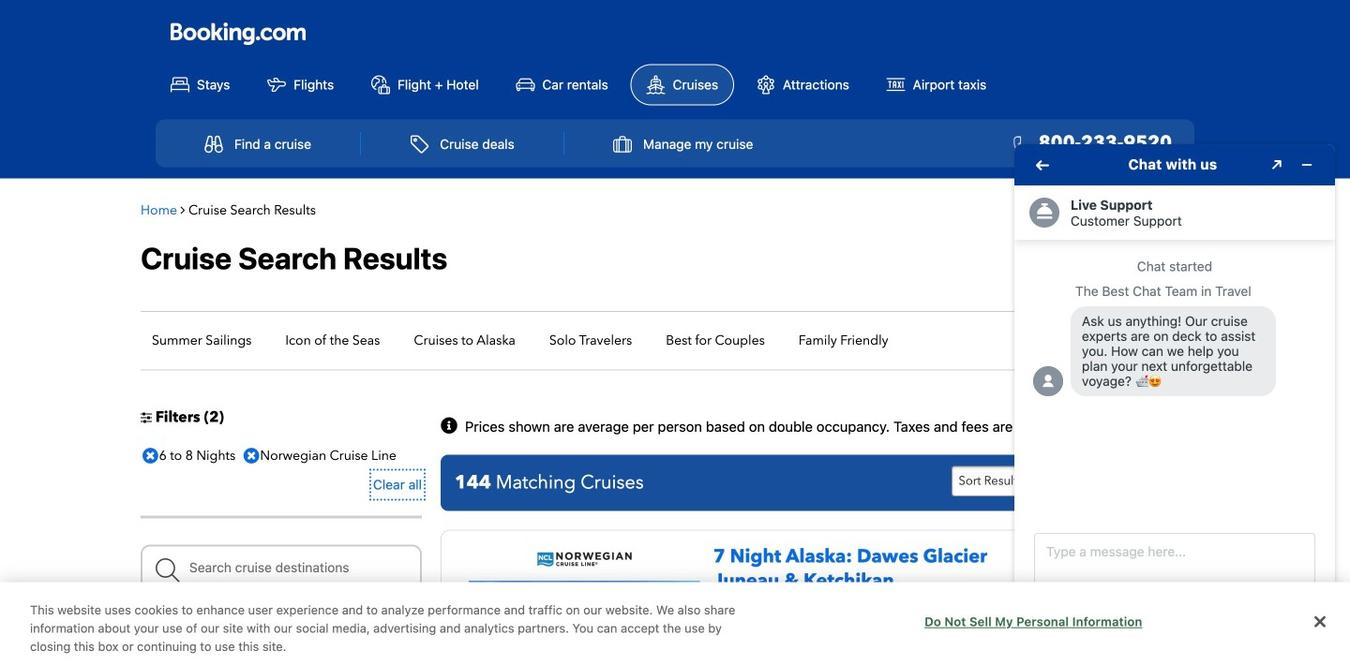 Task type: locate. For each thing, give the bounding box(es) containing it.
0 horizontal spatial times circle image
[[138, 443, 163, 470]]

times circle image
[[138, 443, 163, 470], [239, 443, 264, 470]]

norwegian bliss image
[[469, 581, 700, 666]]

main content
[[131, 188, 1219, 666]]

2 times circle image from the left
[[239, 443, 264, 470]]

1 times circle image from the left
[[138, 443, 163, 470]]

angle right image
[[181, 204, 185, 217]]

travel menu navigation
[[156, 120, 1195, 167]]

sliders image
[[141, 411, 152, 425]]

1 horizontal spatial times circle image
[[239, 443, 264, 470]]

privacy alert dialog
[[0, 583, 1351, 666]]

booking.com home image
[[171, 22, 306, 47]]

None field
[[141, 546, 422, 591]]



Task type: describe. For each thing, give the bounding box(es) containing it.
norwegian cruise line image
[[537, 552, 633, 568]]

globe image
[[714, 629, 725, 642]]

Search cruise destinations text field
[[141, 546, 422, 591]]

info label image
[[441, 418, 461, 437]]

prices shown are average per person based on double occupancy. taxes and fees are not included. element
[[465, 420, 1101, 434]]



Task type: vqa. For each thing, say whether or not it's contained in the screenshot.
field
yes



